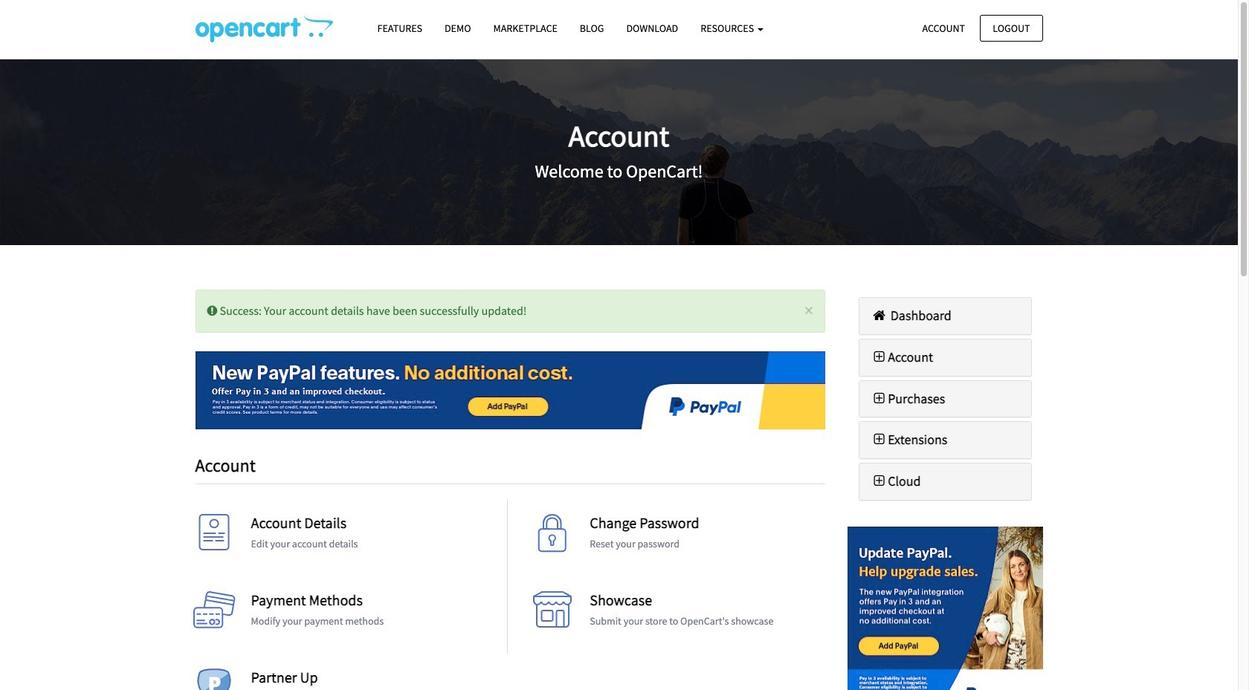 Task type: vqa. For each thing, say whether or not it's contained in the screenshot.
automotive to the top
no



Task type: describe. For each thing, give the bounding box(es) containing it.
2 plus square o image from the top
[[871, 392, 888, 406]]

exclamation circle image
[[207, 305, 217, 317]]

1 plus square o image from the top
[[871, 434, 888, 447]]

0 horizontal spatial paypal image
[[195, 351, 826, 430]]

opencart - your account image
[[195, 16, 333, 42]]



Task type: locate. For each thing, give the bounding box(es) containing it.
account image
[[192, 515, 236, 560]]

plus square o image
[[871, 351, 888, 364], [871, 392, 888, 406]]

change password image
[[530, 515, 575, 560]]

1 horizontal spatial paypal image
[[848, 527, 1043, 691]]

0 vertical spatial paypal image
[[195, 351, 826, 430]]

2 plus square o image from the top
[[871, 475, 888, 489]]

1 plus square o image from the top
[[871, 351, 888, 364]]

showcase image
[[530, 592, 575, 637]]

paypal image
[[195, 351, 826, 430], [848, 527, 1043, 691]]

payment methods image
[[192, 592, 236, 637]]

0 vertical spatial plus square o image
[[871, 351, 888, 364]]

1 vertical spatial plus square o image
[[871, 392, 888, 406]]

1 vertical spatial paypal image
[[848, 527, 1043, 691]]

apply to become a partner image
[[192, 669, 236, 691]]

plus square o image
[[871, 434, 888, 447], [871, 475, 888, 489]]

0 vertical spatial plus square o image
[[871, 434, 888, 447]]

home image
[[871, 309, 888, 323]]

1 vertical spatial plus square o image
[[871, 475, 888, 489]]



